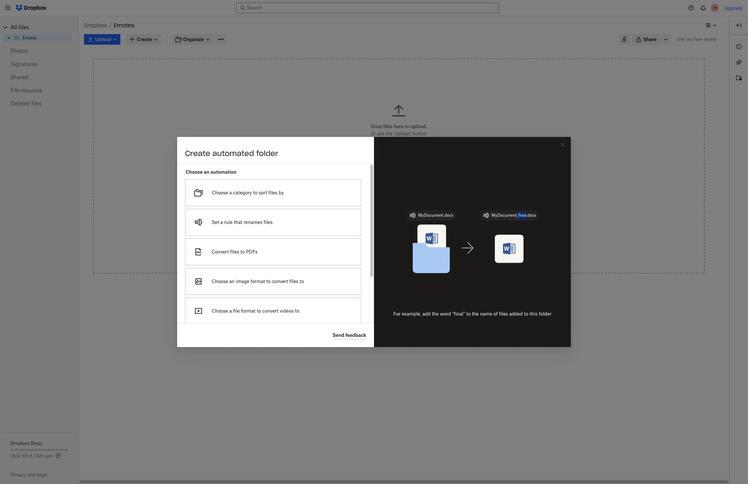 Task type: locate. For each thing, give the bounding box(es) containing it.
files down file requests link
[[31, 100, 42, 107]]

1 horizontal spatial add
[[423, 311, 431, 317]]

_final
[[517, 213, 527, 218]]

requests
[[21, 87, 42, 94]]

choose
[[186, 169, 203, 175], [212, 190, 228, 195], [212, 279, 228, 284], [212, 308, 228, 314]]

a right set
[[221, 219, 223, 225]]

the right use
[[386, 131, 393, 136]]

1 vertical spatial an
[[230, 279, 235, 284]]

access
[[705, 37, 717, 42], [403, 236, 417, 241]]

this
[[422, 217, 430, 223], [424, 236, 432, 241], [530, 311, 538, 317]]

convert left videos
[[263, 308, 279, 314]]

convert for files
[[272, 279, 288, 284]]

a left the category
[[230, 190, 232, 195]]

format
[[251, 279, 265, 284], [241, 308, 256, 314]]

access right 'have' on the top of page
[[705, 37, 717, 42]]

1 vertical spatial a
[[221, 219, 223, 225]]

all
[[11, 24, 17, 31]]

dropbox left the /
[[84, 22, 107, 29]]

format for file
[[241, 308, 256, 314]]

format right image
[[251, 279, 265, 284]]

set a rule that renames files
[[212, 219, 273, 225]]

feedback
[[346, 332, 367, 338]]

'upload'
[[394, 131, 412, 136]]

1 vertical spatial this
[[424, 236, 432, 241]]

dropbox link
[[84, 21, 107, 30]]

and for legal
[[27, 472, 35, 478]]

0 horizontal spatial add
[[401, 164, 410, 169]]

name
[[481, 311, 493, 317]]

0 vertical spatial emotes
[[114, 22, 134, 29]]

global header element
[[0, 0, 749, 16]]

upgrade
[[725, 5, 744, 11]]

choose a category to sort files by
[[212, 190, 284, 195]]

share inside more ways to add content element
[[359, 236, 373, 241]]

convert
[[212, 249, 229, 255]]

of left 2
[[29, 454, 32, 459]]

button
[[413, 131, 427, 136]]

sort
[[259, 190, 267, 195]]

files right convert
[[230, 249, 239, 255]]

signatures link
[[11, 57, 68, 71]]

and left 'legal'
[[27, 472, 35, 478]]

.docx
[[527, 213, 537, 218]]

1 horizontal spatial share
[[644, 36, 657, 42]]

open details pane image
[[736, 21, 744, 29]]

shared
[[11, 74, 28, 80]]

upgrade link
[[725, 5, 744, 11]]

add right example,
[[423, 311, 431, 317]]

emotes
[[114, 22, 134, 29], [23, 35, 37, 40]]

the inside drop files here to upload, or use the 'upload' button
[[386, 131, 393, 136]]

0 horizontal spatial added
[[402, 217, 415, 223]]

file requests
[[11, 87, 42, 94]]

the left word
[[432, 311, 439, 317]]

0 vertical spatial an
[[204, 169, 210, 175]]

an for automation
[[204, 169, 210, 175]]

used
[[44, 454, 53, 459]]

a left file
[[230, 308, 232, 314]]

0 horizontal spatial emotes
[[23, 35, 37, 40]]

mydocument.docx
[[419, 213, 454, 218]]

28.57 kb of 2 gb used
[[11, 454, 53, 459]]

1 vertical spatial format
[[241, 308, 256, 314]]

open pinned items image
[[736, 58, 744, 66]]

add left content
[[401, 164, 410, 169]]

0 vertical spatial a
[[230, 190, 232, 195]]

added
[[402, 217, 415, 223], [510, 311, 523, 317]]

choose a file format to convert videos to
[[212, 308, 300, 314]]

access
[[359, 181, 375, 186]]

privacy
[[11, 472, 26, 478]]

1 vertical spatial share
[[359, 236, 373, 241]]

choose left image
[[212, 279, 228, 284]]

choose down create
[[186, 169, 203, 175]]

an left image
[[230, 279, 235, 284]]

1 horizontal spatial and
[[374, 236, 382, 241]]

share for share
[[644, 36, 657, 42]]

choose for choose a category to sort files by
[[212, 190, 228, 195]]

convert up videos
[[272, 279, 288, 284]]

files left be
[[379, 217, 388, 223]]

dropbox logo - go to the homepage image
[[13, 3, 49, 13]]

request
[[359, 217, 378, 223]]

get more space image
[[54, 452, 62, 460]]

and
[[374, 236, 382, 241], [27, 472, 35, 478]]

0 vertical spatial convert
[[272, 279, 288, 284]]

0 vertical spatial added
[[402, 217, 415, 223]]

0 vertical spatial of
[[494, 311, 498, 317]]

create
[[185, 149, 210, 158]]

an
[[204, 169, 210, 175], [230, 279, 235, 284]]

more ways to add content
[[370, 164, 428, 169]]

format right file
[[241, 308, 256, 314]]

access right manage
[[403, 236, 417, 241]]

the for add
[[472, 311, 479, 317]]

mydocument
[[492, 213, 517, 218]]

2
[[33, 454, 36, 459]]

emotes link
[[13, 34, 73, 42]]

0 vertical spatial share
[[644, 36, 657, 42]]

that
[[234, 219, 243, 225]]

of inside the 'create automated folder' dialog
[[494, 311, 498, 317]]

2 vertical spatial this
[[530, 311, 538, 317]]

access for have
[[705, 37, 717, 42]]

1 vertical spatial and
[[27, 472, 35, 478]]

of right name
[[494, 311, 498, 317]]

convert files to pdfs
[[212, 249, 258, 255]]

rule
[[224, 219, 233, 225]]

send feedback
[[333, 332, 367, 338]]

1 vertical spatial access
[[403, 236, 417, 241]]

files up use
[[383, 123, 393, 129]]

0 horizontal spatial an
[[204, 169, 210, 175]]

dropbox up 28.57
[[11, 440, 30, 446]]

1 horizontal spatial an
[[230, 279, 235, 284]]

added right name
[[510, 311, 523, 317]]

0 vertical spatial add
[[401, 164, 410, 169]]

and left manage
[[374, 236, 382, 241]]

an left automation
[[204, 169, 210, 175]]

files right renames
[[264, 219, 273, 225]]

added inside more ways to add content element
[[402, 217, 415, 223]]

access for manage
[[403, 236, 417, 241]]

kb
[[22, 454, 28, 459]]

choose an image format to convert files to
[[212, 279, 304, 284]]

folder
[[257, 149, 279, 158], [431, 217, 444, 223], [433, 236, 446, 241], [539, 311, 552, 317]]

convert
[[272, 279, 288, 284], [263, 308, 279, 314]]

emotes inside all files tree
[[23, 35, 37, 40]]

1 horizontal spatial of
[[494, 311, 498, 317]]

photos link
[[11, 44, 68, 57]]

files up videos
[[290, 279, 299, 284]]

share inside "button"
[[644, 36, 657, 42]]

0 horizontal spatial dropbox
[[11, 440, 30, 446]]

dropbox for dropbox / emotes
[[84, 22, 107, 29]]

2 horizontal spatial the
[[472, 311, 479, 317]]

access inside more ways to add content element
[[403, 236, 417, 241]]

28.57
[[11, 454, 21, 459]]

share and manage access to this folder
[[359, 236, 446, 241]]

a
[[230, 190, 232, 195], [221, 219, 223, 225], [230, 308, 232, 314]]

0 vertical spatial dropbox
[[84, 22, 107, 29]]

1 vertical spatial of
[[29, 454, 32, 459]]

files right all
[[19, 24, 29, 31]]

0 vertical spatial format
[[251, 279, 265, 284]]

1 horizontal spatial dropbox
[[84, 22, 107, 29]]

1 vertical spatial add
[[423, 311, 431, 317]]

import
[[359, 199, 375, 205]]

emotes down all files
[[23, 35, 37, 40]]

choose left file
[[212, 308, 228, 314]]

open activity image
[[736, 74, 744, 82]]

all files tree
[[1, 22, 79, 43]]

0 horizontal spatial share
[[359, 236, 373, 241]]

open information panel image
[[736, 43, 744, 51]]

0 horizontal spatial and
[[27, 472, 35, 478]]

a for rule
[[221, 219, 223, 225]]

add
[[401, 164, 410, 169], [423, 311, 431, 317]]

image
[[236, 279, 250, 284]]

choose down automation
[[212, 190, 228, 195]]

share down request on the top of the page
[[359, 236, 373, 241]]

1 vertical spatial dropbox
[[11, 440, 30, 446]]

files inside more ways to add content element
[[379, 217, 388, 223]]

the left name
[[472, 311, 479, 317]]

added right be
[[402, 217, 415, 223]]

share button
[[633, 34, 661, 45]]

emotes right the /
[[114, 22, 134, 29]]

a for file
[[230, 308, 232, 314]]

1 vertical spatial emotes
[[23, 35, 37, 40]]

import button
[[345, 195, 454, 209]]

choose an automation
[[186, 169, 237, 175]]

be
[[395, 217, 401, 223]]

1 horizontal spatial access
[[705, 37, 717, 42]]

0 horizontal spatial the
[[386, 131, 393, 136]]

added inside the 'create automated folder' dialog
[[510, 311, 523, 317]]

2 vertical spatial a
[[230, 308, 232, 314]]

convert for videos
[[263, 308, 279, 314]]

1 vertical spatial added
[[510, 311, 523, 317]]

0 horizontal spatial access
[[403, 236, 417, 241]]

0 vertical spatial access
[[705, 37, 717, 42]]

of
[[494, 311, 498, 317], [29, 454, 32, 459]]

1 horizontal spatial added
[[510, 311, 523, 317]]

and inside more ways to add content element
[[374, 236, 382, 241]]

choose for choose an automation
[[186, 169, 203, 175]]

1 vertical spatial convert
[[263, 308, 279, 314]]

share
[[644, 36, 657, 42], [359, 236, 373, 241]]

0 vertical spatial and
[[374, 236, 382, 241]]

files inside drop files here to upload, or use the 'upload' button
[[383, 123, 393, 129]]

share left only at top
[[644, 36, 657, 42]]

all files link
[[11, 22, 79, 33]]



Task type: describe. For each thing, give the bounding box(es) containing it.
upload,
[[411, 123, 428, 129]]

file
[[233, 308, 240, 314]]

here
[[394, 123, 404, 129]]

dropbox for dropbox basic
[[11, 440, 30, 446]]

files right name
[[500, 311, 509, 317]]

more ways to add content element
[[343, 163, 455, 252]]

create automated folder dialog
[[177, 137, 571, 386]]

you
[[687, 37, 694, 42]]

add inside the 'create automated folder' dialog
[[423, 311, 431, 317]]

content
[[411, 164, 428, 169]]

shared link
[[11, 71, 68, 84]]

more
[[370, 164, 382, 169]]

set
[[212, 219, 219, 225]]

privacy and legal
[[11, 472, 47, 478]]

only you have access
[[677, 37, 717, 42]]

privacy and legal link
[[11, 472, 79, 478]]

by
[[279, 190, 284, 195]]

use
[[377, 131, 385, 136]]

automation
[[211, 169, 237, 175]]

for example, add the word "final" to the name of files added to this folder
[[394, 311, 552, 317]]

manage
[[383, 236, 401, 241]]

gb
[[37, 454, 43, 459]]

file requests link
[[11, 84, 68, 97]]

for
[[394, 311, 401, 317]]

automated
[[213, 149, 254, 158]]

legal
[[37, 472, 47, 478]]

signatures
[[11, 61, 38, 67]]

and for manage
[[374, 236, 382, 241]]

file
[[11, 87, 20, 94]]

an for image
[[230, 279, 235, 284]]

request files to be added to this folder
[[359, 217, 444, 223]]

example,
[[402, 311, 422, 317]]

1 horizontal spatial emotes
[[114, 22, 134, 29]]

pdfs
[[246, 249, 258, 255]]

mydocument _final .docx
[[492, 213, 537, 218]]

deleted files link
[[11, 97, 68, 110]]

dropbox / emotes
[[84, 22, 134, 29]]

format for image
[[251, 279, 265, 284]]

create automated folder
[[185, 149, 279, 158]]

send
[[333, 332, 345, 338]]

drop
[[371, 123, 382, 129]]

drop files here to upload, or use the 'upload' button
[[371, 123, 428, 136]]

access button
[[345, 177, 454, 190]]

category
[[233, 190, 252, 195]]

send feedback button
[[333, 331, 367, 339]]

have
[[695, 37, 704, 42]]

files left by at the left top
[[269, 190, 278, 195]]

word
[[441, 311, 452, 317]]

a for category
[[230, 190, 232, 195]]

only
[[677, 37, 686, 42]]

/
[[109, 22, 112, 28]]

deleted
[[11, 100, 30, 107]]

share for share and manage access to this folder
[[359, 236, 373, 241]]

ways
[[383, 164, 395, 169]]

renames
[[244, 219, 263, 225]]

choose for choose a file format to convert videos to
[[212, 308, 228, 314]]

files inside tree
[[19, 24, 29, 31]]

videos
[[280, 308, 294, 314]]

photos
[[11, 48, 28, 54]]

to inside drop files here to upload, or use the 'upload' button
[[405, 123, 410, 129]]

1 horizontal spatial the
[[432, 311, 439, 317]]

0 vertical spatial this
[[422, 217, 430, 223]]

or
[[371, 131, 376, 136]]

deleted files
[[11, 100, 42, 107]]

the for here
[[386, 131, 393, 136]]

dropbox basic
[[11, 440, 43, 446]]

"final"
[[453, 311, 466, 317]]

basic
[[31, 440, 43, 446]]

choose for choose an image format to convert files to
[[212, 279, 228, 284]]

all files
[[11, 24, 29, 31]]

this inside the 'create automated folder' dialog
[[530, 311, 538, 317]]

0 horizontal spatial of
[[29, 454, 32, 459]]



Task type: vqa. For each thing, say whether or not it's contained in the screenshot.
Dropbox Basic
yes



